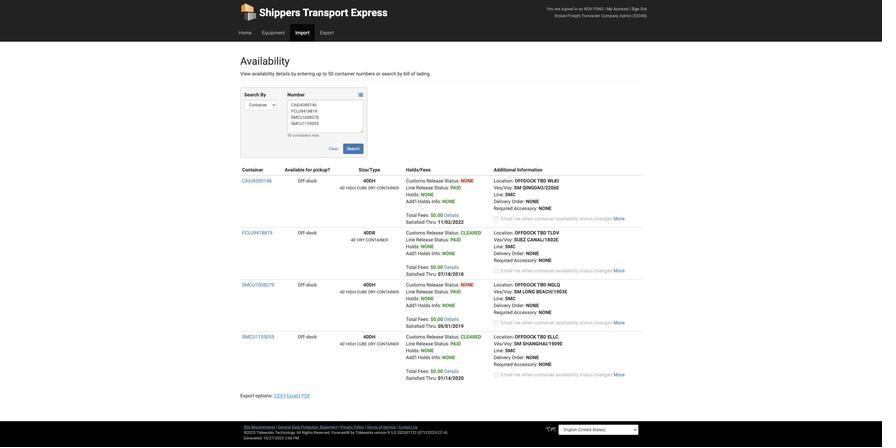 Task type: locate. For each thing, give the bounding box(es) containing it.
more link
[[614, 216, 625, 222], [614, 268, 625, 274], [614, 320, 625, 326], [614, 372, 625, 378]]

ves/voy: for sm qingdao/2206e
[[494, 185, 513, 191]]

4 total from the top
[[406, 369, 417, 374]]

None checkbox
[[494, 321, 499, 325]]

holds up total fees: $0.00 details satisfied thru: 01/14/2020 on the bottom
[[418, 355, 431, 361]]

search for search by
[[244, 92, 259, 98]]

1 status from the top
[[580, 216, 593, 222]]

fees: inside total fees: $0.00 details satisfied thru: 07/18/2018
[[418, 265, 430, 270]]

more link for location : offdock tbd ellc ves/voy: sm shanghai/1909e line: smc delivery order : none required accessory : none
[[614, 372, 625, 378]]

total for total fees: $0.00 details satisfied thru: 05/01/2019
[[406, 317, 417, 322]]

0 vertical spatial 40dh 40' high cube dry container
[[340, 178, 399, 191]]

tbd up canal/1802e
[[538, 230, 547, 236]]

1 vertical spatial cleared
[[461, 334, 482, 340]]

location
[[494, 178, 513, 184], [494, 230, 513, 236], [494, 282, 513, 288], [494, 334, 513, 340]]

2 cube from the top
[[357, 290, 367, 295]]

4 email me when container availability status changes more from the top
[[501, 372, 625, 378]]

1 required from the top
[[494, 206, 513, 211]]

offdock inside location : offdock tbd ellc ves/voy: sm shanghai/1909e line: smc delivery order : none required accessory : none
[[515, 334, 536, 340]]

3 info: from the top
[[432, 303, 441, 309]]

0 vertical spatial 50
[[328, 71, 334, 77]]

2 line from the top
[[406, 237, 415, 243]]

off-dock for smcu1155055
[[298, 334, 317, 340]]

sm left long
[[514, 289, 522, 295]]

in
[[575, 7, 578, 11]]

off- for caiu4390146
[[298, 178, 307, 184]]

location : offdock tbd ellc ves/voy: sm shanghai/1909e line: smc delivery order : none required accessory : none
[[494, 334, 563, 368]]

dry for total fees: $0.00 details satisfied thru: 05/01/2019
[[368, 290, 376, 295]]

offdock for shanghai/1909e
[[515, 334, 536, 340]]

container up tldv
[[535, 216, 555, 222]]

4 location from the top
[[494, 334, 513, 340]]

order down suez at the bottom right of page
[[512, 251, 524, 257]]

4 details from the top
[[444, 369, 459, 374]]

sm inside location : offdock tbd wlki ves/voy: sm qingdao/2206e line: smc delivery order : none required accessory : none
[[514, 185, 522, 191]]

tbd inside location : offdock tbd ellc ves/voy: sm shanghai/1909e line: smc delivery order : none required accessory : none
[[538, 334, 547, 340]]

satisfied inside total fees: $0.00 details satisfied thru: 05/01/2019
[[406, 324, 425, 329]]

4 offdock from the top
[[515, 334, 536, 340]]

3 smc from the top
[[505, 296, 516, 302]]

3 me from the top
[[514, 320, 521, 326]]

1 vertical spatial customs release status : none line release status : paid holds: none add'l holds info: none
[[406, 282, 474, 309]]

$0.00 inside total fees: $0.00 details satisfied thru: 07/18/2018
[[431, 265, 443, 270]]

fees: for 01/14/2020
[[418, 369, 430, 374]]

3 add'l from the top
[[406, 303, 417, 309]]

tbd left nglq
[[538, 282, 547, 288]]

1 holds: from the top
[[406, 192, 420, 198]]

site requirements link
[[244, 425, 275, 430]]

50 right the to
[[328, 71, 334, 77]]

location inside location : offdock tbd tldv ves/voy: suez canal/1802e line: smc delivery order : none required accessory : none
[[494, 230, 513, 236]]

when for qingdao/2206e
[[522, 216, 534, 222]]

2 required from the top
[[494, 258, 513, 263]]

release
[[427, 178, 444, 184], [416, 185, 433, 191], [427, 230, 444, 236], [416, 237, 433, 243], [427, 282, 444, 288], [416, 289, 433, 295], [427, 334, 444, 340], [416, 341, 433, 347]]

equipment
[[262, 30, 285, 36]]

accessory inside location : offdock tbd wlki ves/voy: sm qingdao/2206e line: smc delivery order : none required accessory : none
[[514, 206, 537, 211]]

offdock down information in the top right of the page
[[515, 178, 536, 184]]

container inside 40dr 40' dry container
[[366, 238, 388, 243]]

line down holds/fees
[[406, 185, 415, 191]]

3 email me when container availability status changes more from the top
[[501, 320, 625, 326]]

4 satisfied from the top
[[406, 376, 425, 381]]

tbd
[[538, 178, 547, 184], [538, 230, 547, 236], [538, 282, 547, 288], [538, 334, 547, 340]]

40' for total fees: $0.00 details satisfied thru: 11/02/2022
[[340, 186, 345, 191]]

total inside "total fees: $0.00 details satisfied thru: 11/02/2022"
[[406, 213, 417, 218]]

total for total fees: $0.00 details satisfied thru: 01/14/2020
[[406, 369, 417, 374]]

| up forecast®
[[339, 425, 340, 430]]

customs down holds/fees
[[406, 178, 426, 184]]

4 fees: from the top
[[418, 369, 430, 374]]

reserved.
[[314, 431, 331, 435]]

holds:
[[406, 192, 420, 198], [406, 244, 420, 250], [406, 296, 420, 302], [406, 348, 420, 354]]

holds up total fees: $0.00 details satisfied thru: 05/01/2019 on the bottom of page
[[418, 303, 431, 309]]

smcu1155055 link
[[242, 334, 275, 340]]

1 off- from the top
[[298, 178, 307, 184]]

thru: inside total fees: $0.00 details satisfied thru: 01/14/2020
[[426, 376, 437, 381]]

offdock up suez at the bottom right of page
[[515, 230, 536, 236]]

details
[[276, 71, 290, 77]]

$0.00 up 01/14/2020
[[431, 369, 443, 374]]

container
[[335, 71, 355, 77], [535, 216, 555, 222], [535, 268, 555, 274], [535, 320, 555, 326], [535, 372, 555, 378]]

3 ves/voy: from the top
[[494, 289, 513, 295]]

off- for smcu1155055
[[298, 334, 307, 340]]

line: inside location : offdock tbd ellc ves/voy: sm shanghai/1909e line: smc delivery order : none required accessory : none
[[494, 348, 504, 354]]

2 off-dock from the top
[[298, 230, 317, 236]]

ves/voy: for suez canal/1802e
[[494, 237, 513, 243]]

05/01/2019
[[438, 324, 464, 329]]

up
[[316, 71, 322, 77]]

by left bill
[[398, 71, 403, 77]]

excel link
[[287, 393, 299, 399]]

order down shanghai/1909e at the right bottom of page
[[512, 355, 524, 361]]

numbers
[[356, 71, 375, 77]]

thru: left 11/02/2022
[[426, 220, 437, 225]]

details up 11/02/2022
[[444, 213, 459, 218]]

2 delivery from the top
[[494, 251, 511, 257]]

2 info: from the top
[[432, 251, 441, 257]]

1 accessory from the top
[[514, 206, 537, 211]]

more link for location : offdock tbd tldv ves/voy: suez canal/1802e line: smc delivery order : none required accessory : none
[[614, 268, 625, 274]]

status
[[580, 216, 593, 222], [580, 268, 593, 274], [580, 320, 593, 326], [580, 372, 593, 378]]

accessory down 'qingdao/2206e'
[[514, 206, 537, 211]]

me down location : offdock tbd tldv ves/voy: suez canal/1802e line: smc delivery order : none required accessory : none on the bottom right of the page
[[514, 268, 521, 274]]

$0.00 inside total fees: $0.00 details satisfied thru: 05/01/2019
[[431, 317, 443, 322]]

1 vertical spatial cube
[[357, 290, 367, 295]]

search inside search button
[[347, 147, 360, 151]]

location for location : offdock tbd wlki ves/voy: sm qingdao/2206e line: smc delivery order : none required accessory : none
[[494, 178, 513, 184]]

holds: up total fees: $0.00 details satisfied thru: 07/18/2018
[[406, 244, 420, 250]]

3 high from the top
[[346, 342, 356, 347]]

required inside location : offdock tbd nglq ves/voy: sm long beach/1903e line: smc delivery order : none required accessory : none
[[494, 310, 513, 315]]

4 line from the top
[[406, 341, 415, 347]]

ves/voy: inside location : offdock tbd wlki ves/voy: sm qingdao/2206e line: smc delivery order : none required accessory : none
[[494, 185, 513, 191]]

off-
[[298, 178, 307, 184], [298, 230, 307, 236], [298, 282, 307, 288], [298, 334, 307, 340]]

by right the details on the left top of the page
[[291, 71, 296, 77]]

0 horizontal spatial 50
[[288, 133, 292, 138]]

1 vertical spatial 40dh 40' high cube dry container
[[340, 282, 399, 295]]

export inside dropdown button
[[320, 30, 334, 36]]

4 email from the top
[[501, 372, 513, 378]]

changes for location : offdock tbd tldv ves/voy: suez canal/1802e line: smc delivery order : none required accessory : none
[[595, 268, 613, 274]]

3 off- from the top
[[298, 282, 307, 288]]

2 email me when container availability status changes more from the top
[[501, 268, 625, 274]]

1 email me when container availability status changes more from the top
[[501, 216, 625, 222]]

when up suez at the bottom right of page
[[522, 216, 534, 222]]

total fees: $0.00 details satisfied thru: 07/18/2018
[[406, 265, 464, 277]]

2 vertical spatial sm
[[514, 341, 522, 347]]

1 vertical spatial 40dh
[[364, 282, 376, 288]]

me up suez at the bottom right of page
[[514, 216, 521, 222]]

3 more from the top
[[614, 320, 625, 326]]

0 vertical spatial cleared
[[461, 230, 482, 236]]

None checkbox
[[494, 217, 499, 221], [494, 269, 499, 273], [494, 373, 499, 378], [494, 217, 499, 221], [494, 269, 499, 273], [494, 373, 499, 378]]

4 thru: from the top
[[426, 376, 437, 381]]

tbd for tldv
[[538, 230, 547, 236]]

sm down additional information
[[514, 185, 522, 191]]

required inside location : offdock tbd ellc ves/voy: sm shanghai/1909e line: smc delivery order : none required accessory : none
[[494, 362, 513, 368]]

details inside total fees: $0.00 details satisfied thru: 07/18/2018
[[444, 265, 459, 270]]

details up 01/14/2020
[[444, 369, 459, 374]]

total inside total fees: $0.00 details satisfied thru: 01/14/2020
[[406, 369, 417, 374]]

1 vertical spatial export
[[240, 393, 254, 399]]

delivery inside location : offdock tbd wlki ves/voy: sm qingdao/2206e line: smc delivery order : none required accessory : none
[[494, 199, 511, 204]]

paid for total fees: $0.00 details satisfied thru: 05/01/2019
[[451, 289, 461, 295]]

4 off-dock from the top
[[298, 334, 317, 340]]

4 $0.00 from the top
[[431, 369, 443, 374]]

general data protection statement link
[[278, 425, 338, 430]]

details up the 07/18/2018
[[444, 265, 459, 270]]

2 when from the top
[[522, 268, 534, 274]]

csv
[[274, 393, 283, 399]]

line: inside location : offdock tbd wlki ves/voy: sm qingdao/2206e line: smc delivery order : none required accessory : none
[[494, 192, 504, 198]]

customs release status : none line release status : paid holds: none add'l holds info: none up "total fees: $0.00 details satisfied thru: 11/02/2022"
[[406, 178, 474, 204]]

sm left shanghai/1909e at the right bottom of page
[[514, 341, 522, 347]]

sm inside location : offdock tbd nglq ves/voy: sm long beach/1903e line: smc delivery order : none required accessory : none
[[514, 289, 522, 295]]

line: inside location : offdock tbd tldv ves/voy: suez canal/1802e line: smc delivery order : none required accessory : none
[[494, 244, 504, 250]]

2 cleared from the top
[[461, 334, 482, 340]]

total inside total fees: $0.00 details satisfied thru: 05/01/2019
[[406, 317, 417, 322]]

paid for total fees: $0.00 details satisfied thru: 11/02/2022
[[451, 185, 461, 191]]

2 accessory from the top
[[514, 258, 537, 263]]

0 horizontal spatial export
[[240, 393, 254, 399]]

tideworks
[[356, 431, 374, 435]]

location inside location : offdock tbd nglq ves/voy: sm long beach/1903e line: smc delivery order : none required accessory : none
[[494, 282, 513, 288]]

tbd up shanghai/1909e at the right bottom of page
[[538, 334, 547, 340]]

thru: left 01/14/2020
[[426, 376, 437, 381]]

details inside "total fees: $0.00 details satisfied thru: 11/02/2022"
[[444, 213, 459, 218]]

details inside total fees: $0.00 details satisfied thru: 01/14/2020
[[444, 369, 459, 374]]

when up long
[[522, 268, 534, 274]]

site requirements | general data protection statement | privacy policy | terms of service | contact us ©2023 tideworks technology. all rights reserved. forecast® by tideworks version 9.5.0.202307122 (07122023-2214) generated: 10/27/2023 2:04 pm
[[244, 425, 448, 441]]

thru: for 05/01/2019
[[426, 324, 437, 329]]

email
[[501, 216, 513, 222], [501, 268, 513, 274], [501, 320, 513, 326], [501, 372, 513, 378]]

details up 05/01/2019
[[444, 317, 459, 322]]

line:
[[494, 192, 504, 198], [494, 244, 504, 250], [494, 296, 504, 302], [494, 348, 504, 354]]

add'l up total fees: $0.00 details satisfied thru: 01/14/2020 on the bottom
[[406, 355, 417, 361]]

of up version
[[379, 425, 382, 430]]

10/27/2023
[[263, 436, 284, 441]]

are
[[555, 7, 561, 11]]

thru: inside "total fees: $0.00 details satisfied thru: 11/02/2022"
[[426, 220, 437, 225]]

satisfied for total fees: $0.00 details satisfied thru: 01/14/2020
[[406, 376, 425, 381]]

privacy policy link
[[340, 425, 364, 430]]

show list image
[[359, 93, 363, 98]]

holds for total fees: $0.00 details satisfied thru: 11/02/2022
[[418, 199, 431, 204]]

customs down total fees: $0.00 details satisfied thru: 07/18/2018
[[406, 282, 426, 288]]

2 details from the top
[[444, 265, 459, 270]]

ves/voy: inside location : offdock tbd nglq ves/voy: sm long beach/1903e line: smc delivery order : none required accessory : none
[[494, 289, 513, 295]]

line for total fees: $0.00 details satisfied thru: 05/01/2019
[[406, 289, 415, 295]]

details inside total fees: $0.00 details satisfied thru: 05/01/2019
[[444, 317, 459, 322]]

line: for location : offdock tbd ellc ves/voy: sm shanghai/1909e line: smc delivery order : none required accessory : none
[[494, 348, 504, 354]]

details link
[[444, 213, 459, 218], [444, 265, 459, 270], [444, 317, 459, 322], [444, 369, 459, 374]]

location for location : offdock tbd tldv ves/voy: suez canal/1802e line: smc delivery order : none required accessory : none
[[494, 230, 513, 236]]

by down privacy policy link
[[351, 431, 355, 435]]

customs down "total fees: $0.00 details satisfied thru: 11/02/2022"
[[406, 230, 426, 236]]

email down location : offdock tbd tldv ves/voy: suez canal/1802e line: smc delivery order : none required accessory : none on the bottom right of the page
[[501, 268, 513, 274]]

info: up total fees: $0.00 details satisfied thru: 01/14/2020 on the bottom
[[432, 355, 441, 361]]

3 more link from the top
[[614, 320, 625, 326]]

2 customs release status : none line release status : paid holds: none add'l holds info: none from the top
[[406, 282, 474, 309]]

3 details from the top
[[444, 317, 459, 322]]

2 40dh 40' high cube dry container from the top
[[340, 282, 399, 295]]

1 horizontal spatial search
[[347, 147, 360, 151]]

50 left the containers
[[288, 133, 292, 138]]

holds: for total fees: $0.00 details satisfied thru: 11/02/2022
[[406, 192, 420, 198]]

email me when container availability status changes more for location : offdock tbd nglq ves/voy: sm long beach/1903e line: smc delivery order : none required accessory : none
[[501, 320, 625, 326]]

2 changes from the top
[[595, 268, 613, 274]]

offdock up shanghai/1909e at the right bottom of page
[[515, 334, 536, 340]]

2 vertical spatial high
[[346, 342, 356, 347]]

1 vertical spatial high
[[346, 290, 356, 295]]

sign
[[632, 7, 640, 11]]

40dh 40' high cube dry container for total fees: $0.00 details satisfied thru: 01/14/2020
[[340, 334, 399, 347]]

total fees: $0.00 details satisfied thru: 05/01/2019
[[406, 317, 464, 329]]

export down transport at the top left
[[320, 30, 334, 36]]

add'l for total fees: $0.00 details satisfied thru: 11/02/2022
[[406, 199, 417, 204]]

3 satisfied from the top
[[406, 324, 425, 329]]

customs release status : cleared line release status : paid holds: none add'l holds info: none down 05/01/2019
[[406, 334, 482, 361]]

0 vertical spatial customs release status : none line release status : paid holds: none add'l holds info: none
[[406, 178, 474, 204]]

4 status from the top
[[580, 372, 593, 378]]

lading.
[[417, 71, 431, 77]]

4 more from the top
[[614, 372, 625, 378]]

holds: down holds/fees
[[406, 192, 420, 198]]

1 customs release status : none line release status : paid holds: none add'l holds info: none from the top
[[406, 178, 474, 204]]

order down long
[[512, 303, 524, 309]]

:
[[459, 178, 460, 184], [513, 178, 514, 184], [448, 185, 450, 191], [524, 199, 525, 204], [537, 206, 538, 211], [459, 230, 460, 236], [513, 230, 514, 236], [448, 237, 450, 243], [524, 251, 525, 257], [537, 258, 538, 263], [459, 282, 460, 288], [513, 282, 514, 288], [448, 289, 450, 295], [524, 303, 525, 309], [537, 310, 538, 315], [459, 334, 460, 340], [513, 334, 514, 340], [448, 341, 450, 347], [524, 355, 525, 361], [537, 362, 538, 368]]

required
[[494, 206, 513, 211], [494, 258, 513, 263], [494, 310, 513, 315], [494, 362, 513, 368]]

line down total fees: $0.00 details satisfied thru: 05/01/2019 on the bottom of page
[[406, 341, 415, 347]]

line down "total fees: $0.00 details satisfied thru: 11/02/2022"
[[406, 237, 415, 243]]

location inside location : offdock tbd wlki ves/voy: sm qingdao/2206e line: smc delivery order : none required accessory : none
[[494, 178, 513, 184]]

general
[[278, 425, 291, 430]]

07/18/2018
[[438, 272, 464, 277]]

container down location : offdock tbd ellc ves/voy: sm shanghai/1909e line: smc delivery order : none required accessory : none
[[535, 372, 555, 378]]

3 cube from the top
[[357, 342, 367, 347]]

accessory inside location : offdock tbd tldv ves/voy: suez canal/1802e line: smc delivery order : none required accessory : none
[[514, 258, 537, 263]]

line down total fees: $0.00 details satisfied thru: 07/18/2018
[[406, 289, 415, 295]]

sm for sm long beach/1903e
[[514, 289, 522, 295]]

satisfied for total fees: $0.00 details satisfied thru: 05/01/2019
[[406, 324, 425, 329]]

offdock inside location : offdock tbd tldv ves/voy: suez canal/1802e line: smc delivery order : none required accessory : none
[[515, 230, 536, 236]]

0 vertical spatial export
[[320, 30, 334, 36]]

required for location : offdock tbd tldv ves/voy: suez canal/1802e line: smc delivery order : none required accessory : none
[[494, 258, 513, 263]]

off-dock for fclu9418819
[[298, 230, 317, 236]]

changes
[[595, 216, 613, 222], [595, 268, 613, 274], [595, 320, 613, 326], [595, 372, 613, 378]]

cleared down 11/02/2022
[[461, 230, 482, 236]]

2 fees: from the top
[[418, 265, 430, 270]]

2 total from the top
[[406, 265, 417, 270]]

2 holds: from the top
[[406, 244, 420, 250]]

fees: inside total fees: $0.00 details satisfied thru: 05/01/2019
[[418, 317, 430, 322]]

cube for total fees: $0.00 details satisfied thru: 01/14/2020
[[357, 342, 367, 347]]

import button
[[290, 24, 315, 41]]

satisfied inside total fees: $0.00 details satisfied thru: 01/14/2020
[[406, 376, 425, 381]]

smc inside location : offdock tbd tldv ves/voy: suez canal/1802e line: smc delivery order : none required accessory : none
[[505, 244, 516, 250]]

3 offdock from the top
[[515, 282, 536, 288]]

1 offdock from the top
[[515, 178, 536, 184]]

container up nglq
[[535, 268, 555, 274]]

order inside location : offdock tbd tldv ves/voy: suez canal/1802e line: smc delivery order : none required accessory : none
[[512, 251, 524, 257]]

©2023 tideworks
[[244, 431, 274, 435]]

2 email from the top
[[501, 268, 513, 274]]

1 paid from the top
[[451, 185, 461, 191]]

transport
[[303, 7, 348, 19]]

none
[[461, 178, 474, 184], [421, 192, 434, 198], [443, 199, 455, 204], [526, 199, 539, 204], [539, 206, 552, 211], [421, 244, 434, 250], [443, 251, 455, 257], [526, 251, 539, 257], [539, 258, 552, 263], [461, 282, 474, 288], [421, 296, 434, 302], [443, 303, 455, 309], [526, 303, 539, 309], [539, 310, 552, 315], [421, 348, 434, 354], [443, 355, 455, 361], [526, 355, 539, 361], [539, 362, 552, 368]]

01/14/2020
[[438, 376, 464, 381]]

1 customs release status : cleared line release status : paid holds: none add'l holds info: none from the top
[[406, 230, 482, 257]]

paid for total fees: $0.00 details satisfied thru: 01/14/2020
[[451, 341, 461, 347]]

1 vertical spatial customs release status : cleared line release status : paid holds: none add'l holds info: none
[[406, 334, 482, 361]]

0 horizontal spatial search
[[244, 92, 259, 98]]

cleared down 05/01/2019
[[461, 334, 482, 340]]

smc inside location : offdock tbd wlki ves/voy: sm qingdao/2206e line: smc delivery order : none required accessory : none
[[505, 192, 516, 198]]

$0.00 up the 07/18/2018
[[431, 265, 443, 270]]

holds: up total fees: $0.00 details satisfied thru: 01/14/2020 on the bottom
[[406, 348, 420, 354]]

customs down total fees: $0.00 details satisfied thru: 05/01/2019 on the bottom of page
[[406, 334, 426, 340]]

1 holds from the top
[[418, 199, 431, 204]]

0 horizontal spatial of
[[379, 425, 382, 430]]

2 sm from the top
[[514, 289, 522, 295]]

customs release status : none line release status : paid holds: none add'l holds info: none for 11/02/2022
[[406, 178, 474, 204]]

3 location from the top
[[494, 282, 513, 288]]

0 vertical spatial search
[[244, 92, 259, 98]]

offdock for canal/1802e
[[515, 230, 536, 236]]

0 vertical spatial 40dh
[[364, 178, 376, 184]]

4 changes from the top
[[595, 372, 613, 378]]

1 changes from the top
[[595, 216, 613, 222]]

add'l
[[406, 199, 417, 204], [406, 251, 417, 257], [406, 303, 417, 309], [406, 355, 417, 361]]

2 $0.00 from the top
[[431, 265, 443, 270]]

accessory down shanghai/1909e at the right bottom of page
[[514, 362, 537, 368]]

more link for location : offdock tbd wlki ves/voy: sm qingdao/2206e line: smc delivery order : none required accessory : none
[[614, 216, 625, 222]]

tbd inside location : offdock tbd wlki ves/voy: sm qingdao/2206e line: smc delivery order : none required accessory : none
[[538, 178, 547, 184]]

delivery inside location : offdock tbd tldv ves/voy: suez canal/1802e line: smc delivery order : none required accessory : none
[[494, 251, 511, 257]]

container
[[377, 186, 399, 191], [366, 238, 388, 243], [377, 290, 399, 295], [377, 342, 399, 347]]

thru: left 05/01/2019
[[426, 324, 437, 329]]

accessory down long
[[514, 310, 537, 315]]

export left options:
[[240, 393, 254, 399]]

3 fees: from the top
[[418, 317, 430, 322]]

2 customs release status : cleared line release status : paid holds: none add'l holds info: none from the top
[[406, 334, 482, 361]]

accessory down suez at the bottom right of page
[[514, 258, 537, 263]]

1 tbd from the top
[[538, 178, 547, 184]]

2 vertical spatial 40dh 40' high cube dry container
[[340, 334, 399, 347]]

container for total fees: $0.00 details satisfied thru: 05/01/2019
[[377, 290, 399, 295]]

$0.00 inside total fees: $0.00 details satisfied thru: 01/14/2020
[[431, 369, 443, 374]]

container up the ellc
[[535, 320, 555, 326]]

1 info: from the top
[[432, 199, 441, 204]]

order inside location : offdock tbd nglq ves/voy: sm long beach/1903e line: smc delivery order : none required accessory : none
[[512, 303, 524, 309]]

tbd up 'qingdao/2206e'
[[538, 178, 547, 184]]

account
[[614, 7, 629, 11]]

containers
[[293, 133, 311, 138]]

smc inside location : offdock tbd ellc ves/voy: sm shanghai/1909e line: smc delivery order : none required accessory : none
[[505, 348, 516, 354]]

order for sm qingdao/2206e
[[512, 199, 524, 204]]

additional
[[494, 167, 516, 173]]

1 vertical spatial search
[[347, 147, 360, 151]]

me
[[514, 216, 521, 222], [514, 268, 521, 274], [514, 320, 521, 326], [514, 372, 521, 378]]

available
[[285, 167, 305, 173]]

high for total fees: $0.00 details satisfied thru: 05/01/2019
[[346, 290, 356, 295]]

cleared
[[461, 230, 482, 236], [461, 334, 482, 340]]

1 horizontal spatial by
[[351, 431, 355, 435]]

holds up "total fees: $0.00 details satisfied thru: 11/02/2022"
[[418, 199, 431, 204]]

location : offdock tbd nglq ves/voy: sm long beach/1903e line: smc delivery order : none required accessory : none
[[494, 282, 568, 315]]

$0.00 for 11/02/2022
[[431, 213, 443, 218]]

me down location : offdock tbd nglq ves/voy: sm long beach/1903e line: smc delivery order : none required accessory : none
[[514, 320, 521, 326]]

cube for total fees: $0.00 details satisfied thru: 05/01/2019
[[357, 290, 367, 295]]

ves/voy: inside location : offdock tbd tldv ves/voy: suez canal/1802e line: smc delivery order : none required accessory : none
[[494, 237, 513, 243]]

email down location : offdock tbd wlki ves/voy: sm qingdao/2206e line: smc delivery order : none required accessory : none
[[501, 216, 513, 222]]

2 horizontal spatial by
[[398, 71, 403, 77]]

2 more from the top
[[614, 268, 625, 274]]

number
[[288, 92, 305, 98]]

4 me from the top
[[514, 372, 521, 378]]

cube for total fees: $0.00 details satisfied thru: 11/02/2022
[[357, 186, 367, 191]]

40' inside 40dr 40' dry container
[[351, 238, 356, 243]]

required inside location : offdock tbd wlki ves/voy: sm qingdao/2206e line: smc delivery order : none required accessory : none
[[494, 206, 513, 211]]

2 vertical spatial 40dh
[[364, 334, 376, 340]]

1 customs from the top
[[406, 178, 426, 184]]

total inside total fees: $0.00 details satisfied thru: 07/18/2018
[[406, 265, 417, 270]]

order inside location : offdock tbd ellc ves/voy: sm shanghai/1909e line: smc delivery order : none required accessory : none
[[512, 355, 524, 361]]

info: up "total fees: $0.00 details satisfied thru: 11/02/2022"
[[432, 199, 441, 204]]

2 high from the top
[[346, 290, 356, 295]]

holds: for total fees: $0.00 details satisfied thru: 01/14/2020
[[406, 348, 420, 354]]

info: up total fees: $0.00 details satisfied thru: 07/18/2018
[[432, 251, 441, 257]]

beach/1903e
[[537, 289, 568, 295]]

4 delivery from the top
[[494, 355, 511, 361]]

offdock inside location : offdock tbd wlki ves/voy: sm qingdao/2206e line: smc delivery order : none required accessory : none
[[515, 178, 536, 184]]

export
[[320, 30, 334, 36], [240, 393, 254, 399]]

you
[[547, 7, 554, 11]]

add'l up total fees: $0.00 details satisfied thru: 05/01/2019 on the bottom of page
[[406, 303, 417, 309]]

$0.00 up 11/02/2022
[[431, 213, 443, 218]]

0 vertical spatial high
[[346, 186, 356, 191]]

long
[[523, 289, 535, 295]]

status for location : offdock tbd ellc ves/voy: sm shanghai/1909e line: smc delivery order : none required accessory : none
[[580, 372, 593, 378]]

40dh 40' high cube dry container
[[340, 178, 399, 191], [340, 282, 399, 295], [340, 334, 399, 347]]

holds: up total fees: $0.00 details satisfied thru: 05/01/2019 on the bottom of page
[[406, 296, 420, 302]]

email for location : offdock tbd wlki ves/voy: sm qingdao/2206e line: smc delivery order : none required accessory : none
[[501, 216, 513, 222]]

| right csv
[[284, 393, 286, 399]]

customs release status : none line release status : paid holds: none add'l holds info: none down the 07/18/2018
[[406, 282, 474, 309]]

add'l up "total fees: $0.00 details satisfied thru: 11/02/2022"
[[406, 199, 417, 204]]

of inside site requirements | general data protection statement | privacy policy | terms of service | contact us ©2023 tideworks technology. all rights reserved. forecast® by tideworks version 9.5.0.202307122 (07122023-2214) generated: 10/27/2023 2:04 pm
[[379, 425, 382, 430]]

40dh 40' high cube dry container for total fees: $0.00 details satisfied thru: 05/01/2019
[[340, 282, 399, 295]]

when for shanghai/1909e
[[522, 372, 534, 378]]

fees: inside "total fees: $0.00 details satisfied thru: 11/02/2022"
[[418, 213, 430, 218]]

sm inside location : offdock tbd ellc ves/voy: sm shanghai/1909e line: smc delivery order : none required accessory : none
[[514, 341, 522, 347]]

(03340)
[[633, 13, 647, 18]]

offdock inside location : offdock tbd nglq ves/voy: sm long beach/1903e line: smc delivery order : none required accessory : none
[[515, 282, 536, 288]]

3 delivery from the top
[[494, 303, 511, 309]]

accessory inside location : offdock tbd ellc ves/voy: sm shanghai/1909e line: smc delivery order : none required accessory : none
[[514, 362, 537, 368]]

order for suez canal/1802e
[[512, 251, 524, 257]]

tbd inside location : offdock tbd tldv ves/voy: suez canal/1802e line: smc delivery order : none required accessory : none
[[538, 230, 547, 236]]

4 holds: from the top
[[406, 348, 420, 354]]

more link for location : offdock tbd nglq ves/voy: sm long beach/1903e line: smc delivery order : none required accessory : none
[[614, 320, 625, 326]]

4 info: from the top
[[432, 355, 441, 361]]

line for total fees: $0.00 details satisfied thru: 11/02/2022
[[406, 185, 415, 191]]

shippers transport express
[[259, 7, 388, 19]]

4 dock from the top
[[307, 334, 317, 340]]

add'l up total fees: $0.00 details satisfied thru: 07/18/2018
[[406, 251, 417, 257]]

3 paid from the top
[[451, 289, 461, 295]]

view
[[240, 71, 251, 77]]

ves/voy:
[[494, 185, 513, 191], [494, 237, 513, 243], [494, 289, 513, 295], [494, 341, 513, 347]]

ves/voy: inside location : offdock tbd ellc ves/voy: sm shanghai/1909e line: smc delivery order : none required accessory : none
[[494, 341, 513, 347]]

satisfied inside total fees: $0.00 details satisfied thru: 07/18/2018
[[406, 272, 425, 277]]

changes for location : offdock tbd nglq ves/voy: sm long beach/1903e line: smc delivery order : none required accessory : none
[[595, 320, 613, 326]]

fees: for 07/18/2018
[[418, 265, 430, 270]]

2 customs from the top
[[406, 230, 426, 236]]

1 me from the top
[[514, 216, 521, 222]]

3 order from the top
[[512, 303, 524, 309]]

off-dock
[[298, 178, 317, 184], [298, 230, 317, 236], [298, 282, 317, 288], [298, 334, 317, 340]]

3 details link from the top
[[444, 317, 459, 322]]

2 tbd from the top
[[538, 230, 547, 236]]

line: for location : offdock tbd wlki ves/voy: sm qingdao/2206e line: smc delivery order : none required accessory : none
[[494, 192, 504, 198]]

2 ves/voy: from the top
[[494, 237, 513, 243]]

0 vertical spatial cube
[[357, 186, 367, 191]]

off- for fclu9418819
[[298, 230, 307, 236]]

fees: for 11/02/2022
[[418, 213, 430, 218]]

accessory for canal/1802e
[[514, 258, 537, 263]]

order inside location : offdock tbd wlki ves/voy: sm qingdao/2206e line: smc delivery order : none required accessory : none
[[512, 199, 524, 204]]

3 $0.00 from the top
[[431, 317, 443, 322]]

details link up 05/01/2019
[[444, 317, 459, 322]]

3 holds: from the top
[[406, 296, 420, 302]]

1 details from the top
[[444, 213, 459, 218]]

40dh for total fees: $0.00 details satisfied thru: 01/14/2020
[[364, 334, 376, 340]]

2 line: from the top
[[494, 244, 504, 250]]

search left by
[[244, 92, 259, 98]]

container for total fees: $0.00 details satisfied thru: 11/02/2022
[[377, 186, 399, 191]]

$0.00 up 05/01/2019
[[431, 317, 443, 322]]

me for location : offdock tbd tldv ves/voy: suez canal/1802e line: smc delivery order : none required accessory : none
[[514, 268, 521, 274]]

details link up 11/02/2022
[[444, 213, 459, 218]]

0 vertical spatial customs release status : cleared line release status : paid holds: none add'l holds info: none
[[406, 230, 482, 257]]

customs for total fees: $0.00 details satisfied thru: 01/14/2020
[[406, 334, 426, 340]]

1 vertical spatial of
[[379, 425, 382, 430]]

email down location : offdock tbd nglq ves/voy: sm long beach/1903e line: smc delivery order : none required accessory : none
[[501, 320, 513, 326]]

2 location from the top
[[494, 230, 513, 236]]

offdock up long
[[515, 282, 536, 288]]

satisfied inside "total fees: $0.00 details satisfied thru: 11/02/2022"
[[406, 220, 425, 225]]

thru: left the 07/18/2018
[[426, 272, 437, 277]]

line: for location : offdock tbd tldv ves/voy: suez canal/1802e line: smc delivery order : none required accessory : none
[[494, 244, 504, 250]]

holds: for total fees: $0.00 details satisfied thru: 05/01/2019
[[406, 296, 420, 302]]

tbd for wlki
[[538, 178, 547, 184]]

contact us link
[[399, 425, 418, 430]]

3 accessory from the top
[[514, 310, 537, 315]]

when down location : offdock tbd ellc ves/voy: sm shanghai/1909e line: smc delivery order : none required accessory : none
[[522, 372, 534, 378]]

1 horizontal spatial export
[[320, 30, 334, 36]]

generated:
[[244, 436, 263, 441]]

me for location : offdock tbd wlki ves/voy: sm qingdao/2206e line: smc delivery order : none required accessory : none
[[514, 216, 521, 222]]

2 paid from the top
[[451, 237, 461, 243]]

1 fees: from the top
[[418, 213, 430, 218]]

paid for total fees: $0.00 details satisfied thru: 07/18/2018
[[451, 237, 461, 243]]

3 sm from the top
[[514, 341, 522, 347]]

thru: inside total fees: $0.00 details satisfied thru: 05/01/2019
[[426, 324, 437, 329]]

of
[[411, 71, 416, 77], [379, 425, 382, 430]]

4 ves/voy: from the top
[[494, 341, 513, 347]]

customs release status : cleared line release status : paid holds: none add'l holds info: none for 07/18/2018
[[406, 230, 482, 257]]

delivery inside location : offdock tbd ellc ves/voy: sm shanghai/1909e line: smc delivery order : none required accessory : none
[[494, 355, 511, 361]]

order down 'qingdao/2206e'
[[512, 199, 524, 204]]

1 order from the top
[[512, 199, 524, 204]]

high for total fees: $0.00 details satisfied thru: 01/14/2020
[[346, 342, 356, 347]]

email down location : offdock tbd ellc ves/voy: sm shanghai/1909e line: smc delivery order : none required accessory : none
[[501, 372, 513, 378]]

me down location : offdock tbd ellc ves/voy: sm shanghai/1909e line: smc delivery order : none required accessory : none
[[514, 372, 521, 378]]

of right bill
[[411, 71, 416, 77]]

0 vertical spatial sm
[[514, 185, 522, 191]]

holds for total fees: $0.00 details satisfied thru: 05/01/2019
[[418, 303, 431, 309]]

details link up 01/14/2020
[[444, 369, 459, 374]]

location inside location : offdock tbd ellc ves/voy: sm shanghai/1909e line: smc delivery order : none required accessory : none
[[494, 334, 513, 340]]

more
[[614, 216, 625, 222], [614, 268, 625, 274], [614, 320, 625, 326], [614, 372, 625, 378]]

4 smc from the top
[[505, 348, 516, 354]]

2 add'l from the top
[[406, 251, 417, 257]]

customs release status : cleared line release status : paid holds: none add'l holds info: none
[[406, 230, 482, 257], [406, 334, 482, 361]]

tbd inside location : offdock tbd nglq ves/voy: sm long beach/1903e line: smc delivery order : none required accessory : none
[[538, 282, 547, 288]]

availability
[[252, 71, 275, 77], [556, 216, 579, 222], [556, 268, 579, 274], [556, 320, 579, 326], [556, 372, 579, 378]]

thru: inside total fees: $0.00 details satisfied thru: 07/18/2018
[[426, 272, 437, 277]]

details link up the 07/18/2018
[[444, 265, 459, 270]]

40dh for total fees: $0.00 details satisfied thru: 05/01/2019
[[364, 282, 376, 288]]

$0.00
[[431, 213, 443, 218], [431, 265, 443, 270], [431, 317, 443, 322], [431, 369, 443, 374]]

1 vertical spatial sm
[[514, 289, 522, 295]]

holds up total fees: $0.00 details satisfied thru: 07/18/2018
[[418, 251, 431, 257]]

2 vertical spatial cube
[[357, 342, 367, 347]]

info: up total fees: $0.00 details satisfied thru: 05/01/2019 on the bottom of page
[[432, 303, 441, 309]]

off- for smcu1008270
[[298, 282, 307, 288]]

satisfied
[[406, 220, 425, 225], [406, 272, 425, 277], [406, 324, 425, 329], [406, 376, 425, 381]]

1 more from the top
[[614, 216, 625, 222]]

0 vertical spatial of
[[411, 71, 416, 77]]

3 status from the top
[[580, 320, 593, 326]]

required inside location : offdock tbd tldv ves/voy: suez canal/1802e line: smc delivery order : none required accessory : none
[[494, 258, 513, 263]]

search right clear button
[[347, 147, 360, 151]]

1 details link from the top
[[444, 213, 459, 218]]

$0.00 inside "total fees: $0.00 details satisfied thru: 11/02/2022"
[[431, 213, 443, 218]]

express
[[351, 7, 388, 19]]

or
[[376, 71, 381, 77]]

fees: inside total fees: $0.00 details satisfied thru: 01/14/2020
[[418, 369, 430, 374]]

2 satisfied from the top
[[406, 272, 425, 277]]

2 thru: from the top
[[426, 272, 437, 277]]

when down location : offdock tbd nglq ves/voy: sm long beach/1903e line: smc delivery order : none required accessory : none
[[522, 320, 534, 326]]



Task type: vqa. For each thing, say whether or not it's contained in the screenshot.


Task type: describe. For each thing, give the bounding box(es) containing it.
container for location : offdock tbd nglq ves/voy: sm long beach/1903e line: smc delivery order : none required accessory : none
[[535, 320, 555, 326]]

delivery inside location : offdock tbd nglq ves/voy: sm long beach/1903e line: smc delivery order : none required accessory : none
[[494, 303, 511, 309]]

details for total fees: $0.00 details satisfied thru: 11/02/2022
[[444, 213, 459, 218]]

ken
[[584, 7, 592, 11]]

me for location : offdock tbd ellc ves/voy: sm shanghai/1909e line: smc delivery order : none required accessory : none
[[514, 372, 521, 378]]

info: for 07/18/2018
[[432, 251, 441, 257]]

container right the to
[[335, 71, 355, 77]]

pdf link
[[302, 393, 311, 399]]

email for location : offdock tbd nglq ves/voy: sm long beach/1903e line: smc delivery order : none required accessory : none
[[501, 320, 513, 326]]

entering
[[298, 71, 315, 77]]

| up 9.5.0.202307122
[[397, 425, 398, 430]]

protection
[[301, 425, 319, 430]]

2:04
[[285, 436, 292, 441]]

excel
[[287, 393, 298, 399]]

email for location : offdock tbd tldv ves/voy: suez canal/1802e line: smc delivery order : none required accessory : none
[[501, 268, 513, 274]]

forecast®
[[332, 431, 350, 435]]

location : offdock tbd wlki ves/voy: sm qingdao/2206e line: smc delivery order : none required accessory : none
[[494, 178, 559, 211]]

tbd for nglq
[[538, 282, 547, 288]]

holds for total fees: $0.00 details satisfied thru: 01/14/2020
[[418, 355, 431, 361]]

more for location : offdock tbd wlki ves/voy: sm qingdao/2206e line: smc delivery order : none required accessory : none
[[614, 216, 625, 222]]

data
[[292, 425, 300, 430]]

details link for total fees: $0.00 details satisfied thru: 11/02/2022
[[444, 213, 459, 218]]

out
[[641, 7, 647, 11]]

(07122023-
[[418, 431, 438, 435]]

all
[[297, 431, 301, 435]]

shanghai/1909e
[[523, 341, 563, 347]]

1 horizontal spatial of
[[411, 71, 416, 77]]

company
[[602, 13, 619, 18]]

policy
[[354, 425, 364, 430]]

canal/1802e
[[527, 237, 559, 243]]

available for pickup?
[[285, 167, 330, 173]]

40dh 40' high cube dry container for total fees: $0.00 details satisfied thru: 11/02/2022
[[340, 178, 399, 191]]

Number text field
[[288, 100, 364, 133]]

technology.
[[275, 431, 296, 435]]

thru: for 01/14/2020
[[426, 376, 437, 381]]

by inside site requirements | general data protection statement | privacy policy | terms of service | contact us ©2023 tideworks technology. all rights reserved. forecast® by tideworks version 9.5.0.202307122 (07122023-2214) generated: 10/27/2023 2:04 pm
[[351, 431, 355, 435]]

$0.00 for 01/14/2020
[[431, 369, 443, 374]]

home
[[239, 30, 252, 36]]

off-dock for smcu1008270
[[298, 282, 317, 288]]

email me when container availability status changes more for location : offdock tbd ellc ves/voy: sm shanghai/1909e line: smc delivery order : none required accessory : none
[[501, 372, 625, 378]]

info: for 05/01/2019
[[432, 303, 441, 309]]

holds/fees
[[406, 167, 431, 173]]

information
[[517, 167, 543, 173]]

nglq
[[548, 282, 560, 288]]

smcu1008270
[[242, 282, 275, 288]]

terms of service link
[[367, 425, 396, 430]]

as
[[579, 7, 583, 11]]

max
[[312, 133, 319, 138]]

| left 'pdf' link
[[299, 393, 300, 399]]

info: for 01/14/2020
[[432, 355, 441, 361]]

details link for total fees: $0.00 details satisfied thru: 05/01/2019
[[444, 317, 459, 322]]

container for location : offdock tbd ellc ves/voy: sm shanghai/1909e line: smc delivery order : none required accessory : none
[[535, 372, 555, 378]]

shippers
[[259, 7, 301, 19]]

$0.00 for 07/18/2018
[[431, 265, 443, 270]]

site
[[244, 425, 250, 430]]

status for location : offdock tbd tldv ves/voy: suez canal/1802e line: smc delivery order : none required accessory : none
[[580, 268, 593, 274]]

availability
[[240, 55, 290, 67]]

service
[[383, 425, 396, 430]]

sign out link
[[632, 7, 647, 11]]

equipment button
[[257, 24, 290, 41]]

contact
[[399, 425, 412, 430]]

line for total fees: $0.00 details satisfied thru: 07/18/2018
[[406, 237, 415, 243]]

for
[[306, 167, 312, 173]]

container for location : offdock tbd tldv ves/voy: suez canal/1802e line: smc delivery order : none required accessory : none
[[535, 268, 555, 274]]

bill
[[404, 71, 410, 77]]

40dh for total fees: $0.00 details satisfied thru: 11/02/2022
[[364, 178, 376, 184]]

customs release status : cleared line release status : paid holds: none add'l holds info: none for 01/14/2020
[[406, 334, 482, 361]]

add'l for total fees: $0.00 details satisfied thru: 01/14/2020
[[406, 355, 417, 361]]

customs for total fees: $0.00 details satisfied thru: 05/01/2019
[[406, 282, 426, 288]]

ves/voy: for sm shanghai/1909e
[[494, 341, 513, 347]]

40dr 40' dry container
[[351, 230, 388, 243]]

offdock for qingdao/2206e
[[515, 178, 536, 184]]

wlki
[[548, 178, 559, 184]]

smc for sm qingdao/2206e
[[505, 192, 516, 198]]

required for location : offdock tbd wlki ves/voy: sm qingdao/2206e line: smc delivery order : none required accessory : none
[[494, 206, 513, 211]]

my
[[607, 7, 613, 11]]

cleared for location : offdock tbd ellc ves/voy: sm shanghai/1909e line: smc delivery order : none required accessory : none
[[461, 334, 482, 340]]

total fees: $0.00 details satisfied thru: 11/02/2022
[[406, 213, 464, 225]]

export options: csv | excel | pdf
[[240, 393, 311, 399]]

ellc
[[548, 334, 559, 340]]

options:
[[256, 393, 273, 399]]

40' for total fees: $0.00 details satisfied thru: 01/14/2020
[[340, 342, 345, 347]]

details link for total fees: $0.00 details satisfied thru: 01/14/2020
[[444, 369, 459, 374]]

dry for total fees: $0.00 details satisfied thru: 01/14/2020
[[368, 342, 376, 347]]

sm for sm qingdao/2206e
[[514, 185, 522, 191]]

dock for smcu1155055
[[307, 334, 317, 340]]

by
[[261, 92, 266, 98]]

search button
[[343, 144, 364, 154]]

fclu9418819
[[242, 230, 273, 236]]

signed
[[562, 7, 574, 11]]

us
[[413, 425, 418, 430]]

add'l for total fees: $0.00 details satisfied thru: 05/01/2019
[[406, 303, 417, 309]]

smc for suez canal/1802e
[[505, 244, 516, 250]]

2214)
[[438, 431, 448, 435]]

version
[[374, 431, 387, 435]]

search
[[382, 71, 396, 77]]

caiu4390146
[[242, 178, 272, 184]]

accessory inside location : offdock tbd nglq ves/voy: sm long beach/1903e line: smc delivery order : none required accessory : none
[[514, 310, 537, 315]]

when for canal/1802e
[[522, 268, 534, 274]]

changes for location : offdock tbd ellc ves/voy: sm shanghai/1909e line: smc delivery order : none required accessory : none
[[595, 372, 613, 378]]

line for total fees: $0.00 details satisfied thru: 01/14/2020
[[406, 341, 415, 347]]

to
[[323, 71, 327, 77]]

50 containers max
[[288, 133, 319, 138]]

my account link
[[607, 7, 629, 11]]

search for search
[[347, 147, 360, 151]]

status for location : offdock tbd nglq ves/voy: sm long beach/1903e line: smc delivery order : none required accessory : none
[[580, 320, 593, 326]]

smc inside location : offdock tbd nglq ves/voy: sm long beach/1903e line: smc delivery order : none required accessory : none
[[505, 296, 516, 302]]

| left my
[[605, 7, 606, 11]]

line: inside location : offdock tbd nglq ves/voy: sm long beach/1903e line: smc delivery order : none required accessory : none
[[494, 296, 504, 302]]

delivery for location : offdock tbd tldv ves/voy: suez canal/1802e line: smc delivery order : none required accessory : none
[[494, 251, 511, 257]]

40dr
[[364, 230, 376, 236]]

when for long
[[522, 320, 534, 326]]

export for export options: csv | excel | pdf
[[240, 393, 254, 399]]

thru: for 11/02/2022
[[426, 220, 437, 225]]

suez
[[514, 237, 526, 243]]

customs for total fees: $0.00 details satisfied thru: 07/18/2018
[[406, 230, 426, 236]]

csv link
[[274, 393, 284, 399]]

me for location : offdock tbd nglq ves/voy: sm long beach/1903e line: smc delivery order : none required accessory : none
[[514, 320, 521, 326]]

0 horizontal spatial by
[[291, 71, 296, 77]]

statement
[[320, 425, 338, 430]]

1 vertical spatial 50
[[288, 133, 292, 138]]

dry inside 40dr 40' dry container
[[357, 238, 365, 243]]

smcu1155055
[[242, 334, 275, 340]]

thru: for 07/18/2018
[[426, 272, 437, 277]]

details for total fees: $0.00 details satisfied thru: 01/14/2020
[[444, 369, 459, 374]]

customs for total fees: $0.00 details satisfied thru: 11/02/2022
[[406, 178, 426, 184]]

details for total fees: $0.00 details satisfied thru: 07/18/2018
[[444, 265, 459, 270]]

info: for 11/02/2022
[[432, 199, 441, 204]]

broker/freight
[[555, 13, 581, 18]]

more for location : offdock tbd tldv ves/voy: suez canal/1802e line: smc delivery order : none required accessory : none
[[614, 268, 625, 274]]

availability for location : offdock tbd tldv ves/voy: suez canal/1802e line: smc delivery order : none required accessory : none
[[556, 268, 579, 274]]

size/type
[[359, 167, 380, 173]]

9.5.0.202307122
[[388, 431, 417, 435]]

sm for sm shanghai/1909e
[[514, 341, 522, 347]]

off-dock for caiu4390146
[[298, 178, 317, 184]]

qingdao/2206e
[[523, 185, 559, 191]]

home button
[[234, 24, 257, 41]]

ves/voy: for sm long beach/1903e
[[494, 289, 513, 295]]

40' for total fees: $0.00 details satisfied thru: 05/01/2019
[[340, 290, 345, 295]]

rights
[[302, 431, 313, 435]]

you are signed in as ken fong | my account | sign out broker/freight forwarder company admin (03340)
[[547, 7, 647, 18]]

| left sign
[[630, 7, 631, 11]]

| up 'tideworks'
[[365, 425, 366, 430]]

import
[[295, 30, 310, 36]]

additional information
[[494, 167, 543, 173]]

fong
[[593, 7, 604, 11]]

status for location : offdock tbd wlki ves/voy: sm qingdao/2206e line: smc delivery order : none required accessory : none
[[580, 216, 593, 222]]

satisfied for total fees: $0.00 details satisfied thru: 07/18/2018
[[406, 272, 425, 277]]

tldv
[[548, 230, 560, 236]]

clear button
[[325, 144, 342, 154]]

11/02/2022
[[438, 220, 464, 225]]

total for total fees: $0.00 details satisfied thru: 11/02/2022
[[406, 213, 417, 218]]

dock for caiu4390146
[[307, 178, 317, 184]]

| left general
[[276, 425, 277, 430]]

fees: for 05/01/2019
[[418, 317, 430, 322]]

container for location : offdock tbd wlki ves/voy: sm qingdao/2206e line: smc delivery order : none required accessory : none
[[535, 216, 555, 222]]

shippers transport express link
[[240, 0, 388, 24]]

admin
[[620, 13, 632, 18]]

more for location : offdock tbd nglq ves/voy: sm long beach/1903e line: smc delivery order : none required accessory : none
[[614, 320, 625, 326]]

requirements
[[251, 425, 275, 430]]

search by
[[244, 92, 266, 98]]

availability for location : offdock tbd nglq ves/voy: sm long beach/1903e line: smc delivery order : none required accessory : none
[[556, 320, 579, 326]]

1 horizontal spatial 50
[[328, 71, 334, 77]]



